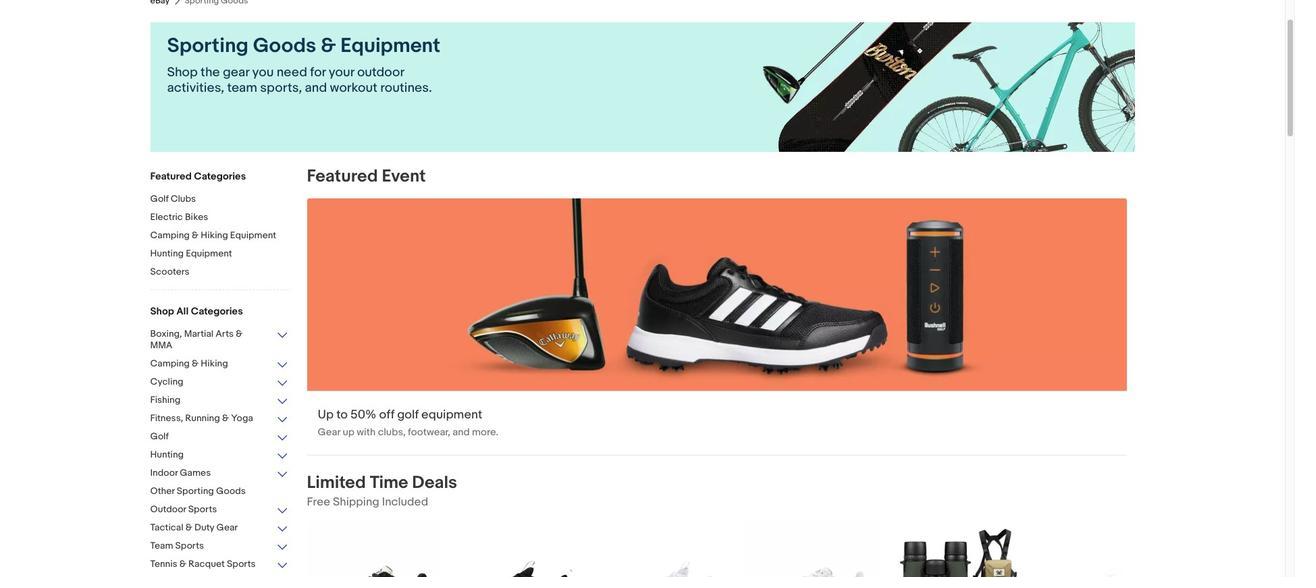 Task type: describe. For each thing, give the bounding box(es) containing it.
hiking inside golf clubs electric bikes camping & hiking equipment hunting equipment scooters
[[201, 230, 228, 241]]

sporting goods & equipment shop the gear you need for your outdoor activities, team sports, and workout routines.
[[167, 34, 440, 96]]

team
[[150, 540, 173, 552]]

sports,
[[260, 80, 302, 96]]

camping inside boxing, martial arts & mma camping & hiking cycling fishing fitness, running & yoga golf hunting indoor games other sporting goods outdoor sports tactical & duty gear team sports tennis & racquet sports
[[150, 358, 190, 369]]

martial
[[184, 328, 214, 340]]

sporting inside sporting goods & equipment shop the gear you need for your outdoor activities, team sports, and workout routines.
[[167, 34, 249, 58]]

other sporting goods link
[[150, 486, 289, 498]]

0 vertical spatial sports
[[188, 504, 217, 515]]

fitness,
[[150, 413, 183, 424]]

& inside sporting goods & equipment shop the gear you need for your outdoor activities, team sports, and workout routines.
[[321, 34, 336, 58]]

all
[[176, 305, 189, 318]]

time
[[370, 473, 408, 494]]

golf inside golf clubs electric bikes camping & hiking equipment hunting equipment scooters
[[150, 193, 169, 205]]

puma men's astro kick sl sneakers image
[[745, 522, 880, 577]]

main content containing featured event
[[299, 166, 1171, 577]]

featured categories
[[150, 170, 246, 183]]

indoor games button
[[150, 467, 289, 480]]

racquet
[[188, 558, 225, 570]]

and inside sporting goods & equipment shop the gear you need for your outdoor activities, team sports, and workout routines.
[[305, 80, 327, 96]]

vortex 12x50 diamondback hd roof prism binoculars w/floating strap & vortex hat image
[[890, 522, 1025, 577]]

camping & hiking button
[[150, 358, 289, 371]]

arts
[[216, 328, 234, 340]]

featured for featured categories
[[150, 170, 192, 183]]

1 vertical spatial categories
[[191, 305, 243, 318]]

other
[[150, 486, 175, 497]]

equipment inside sporting goods & equipment shop the gear you need for your outdoor activities, team sports, and workout routines.
[[340, 34, 440, 58]]

activities,
[[167, 80, 224, 96]]

& right tennis
[[179, 558, 186, 570]]

& left yoga
[[222, 413, 229, 424]]

tactical
[[150, 522, 183, 534]]

need
[[277, 65, 307, 80]]

scooters
[[150, 266, 189, 278]]

gear
[[223, 65, 249, 80]]

the
[[201, 65, 220, 80]]

golf button
[[150, 431, 289, 444]]

games
[[180, 467, 211, 479]]

up
[[343, 426, 354, 439]]

routines.
[[380, 80, 432, 96]]

1 vertical spatial sports
[[175, 540, 204, 552]]

hunting button
[[150, 449, 289, 462]]

golf clubs link
[[150, 193, 289, 206]]

puma women's ella lace up shoes image
[[1036, 522, 1171, 577]]

golf
[[397, 408, 419, 423]]

included
[[382, 496, 428, 509]]

shop inside sporting goods & equipment shop the gear you need for your outdoor activities, team sports, and workout routines.
[[167, 65, 198, 80]]

and inside up to 50% off golf equipment gear up with clubs, footwear, and more.
[[453, 426, 470, 439]]

bikes
[[185, 211, 208, 223]]

scooters link
[[150, 266, 289, 279]]

shipping
[[333, 496, 379, 509]]

limited time deals free shipping included
[[307, 473, 457, 509]]

duty
[[194, 522, 214, 534]]

featured for featured event
[[307, 166, 378, 187]]

free
[[307, 496, 330, 509]]

fishing button
[[150, 394, 289, 407]]

cycling
[[150, 376, 183, 388]]

0 vertical spatial categories
[[194, 170, 246, 183]]

outdoor
[[357, 65, 404, 80]]



Task type: locate. For each thing, give the bounding box(es) containing it.
0 vertical spatial gear
[[318, 426, 340, 439]]

footwear,
[[408, 426, 450, 439]]

0 vertical spatial equipment
[[340, 34, 440, 58]]

50%
[[351, 408, 376, 423]]

&
[[321, 34, 336, 58], [192, 230, 199, 241], [236, 328, 243, 340], [192, 358, 199, 369], [222, 413, 229, 424], [185, 522, 192, 534], [179, 558, 186, 570]]

2 hunting from the top
[[150, 449, 184, 461]]

sporting inside boxing, martial arts & mma camping & hiking cycling fishing fitness, running & yoga golf hunting indoor games other sporting goods outdoor sports tactical & duty gear team sports tennis & racquet sports
[[177, 486, 214, 497]]

yoga
[[231, 413, 253, 424]]

fishing
[[150, 394, 180, 406]]

camping down electric
[[150, 230, 190, 241]]

& right the arts at the left bottom of the page
[[236, 328, 243, 340]]

tactical & duty gear button
[[150, 522, 289, 535]]

categories up "golf clubs" link
[[194, 170, 246, 183]]

gear inside boxing, martial arts & mma camping & hiking cycling fishing fitness, running & yoga golf hunting indoor games other sporting goods outdoor sports tactical & duty gear team sports tennis & racquet sports
[[216, 522, 238, 534]]

0 horizontal spatial and
[[305, 80, 327, 96]]

sporting down "games"
[[177, 486, 214, 497]]

team sports button
[[150, 540, 289, 553]]

1 horizontal spatial and
[[453, 426, 470, 439]]

limited
[[307, 473, 366, 494]]

tennis
[[150, 558, 177, 570]]

& left duty
[[185, 522, 192, 534]]

boxing, martial arts & mma button
[[150, 328, 289, 353]]

goods down indoor games dropdown button
[[216, 486, 246, 497]]

hunting
[[150, 248, 184, 259], [150, 449, 184, 461]]

shop left all
[[150, 305, 174, 318]]

golf inside boxing, martial arts & mma camping & hiking cycling fishing fitness, running & yoga golf hunting indoor games other sporting goods outdoor sports tactical & duty gear team sports tennis & racquet sports
[[150, 431, 169, 442]]

golf
[[150, 193, 169, 205], [150, 431, 169, 442]]

0 vertical spatial shop
[[167, 65, 198, 80]]

& down martial
[[192, 358, 199, 369]]

gear down outdoor sports 'dropdown button' at the left bottom
[[216, 522, 238, 534]]

1 vertical spatial goods
[[216, 486, 246, 497]]

hunting inside golf clubs electric bikes camping & hiking equipment hunting equipment scooters
[[150, 248, 184, 259]]

outdoor sports button
[[150, 504, 289, 517]]

gear down up
[[318, 426, 340, 439]]

& down bikes
[[192, 230, 199, 241]]

and
[[305, 80, 327, 96], [453, 426, 470, 439]]

outdoor
[[150, 504, 186, 515]]

1 vertical spatial camping
[[150, 358, 190, 369]]

to
[[336, 408, 348, 423]]

none text field containing up to 50% off golf equipment
[[307, 199, 1127, 455]]

0 vertical spatial sporting
[[167, 34, 249, 58]]

camping up cycling
[[150, 358, 190, 369]]

camping
[[150, 230, 190, 241], [150, 358, 190, 369]]

0 vertical spatial hiking
[[201, 230, 228, 241]]

equipment up outdoor
[[340, 34, 440, 58]]

1 hunting from the top
[[150, 248, 184, 259]]

electric bikes link
[[150, 211, 289, 224]]

None text field
[[307, 199, 1127, 455]]

sports up duty
[[188, 504, 217, 515]]

puma women's riaze prowl rainbow sneakers image
[[453, 522, 588, 577]]

hiking
[[201, 230, 228, 241], [201, 358, 228, 369]]

golf up electric
[[150, 193, 169, 205]]

hunting up the indoor
[[150, 449, 184, 461]]

1 golf from the top
[[150, 193, 169, 205]]

0 horizontal spatial goods
[[216, 486, 246, 497]]

& inside golf clubs electric bikes camping & hiking equipment hunting equipment scooters
[[192, 230, 199, 241]]

camping inside golf clubs electric bikes camping & hiking equipment hunting equipment scooters
[[150, 230, 190, 241]]

featured left event
[[307, 166, 378, 187]]

and left your
[[305, 80, 327, 96]]

sports down 'team sports' dropdown button
[[227, 558, 256, 570]]

running
[[185, 413, 220, 424]]

2 golf from the top
[[150, 431, 169, 442]]

categories
[[194, 170, 246, 183], [191, 305, 243, 318]]

hiking up cycling dropdown button
[[201, 358, 228, 369]]

equipment down "electric bikes" link
[[230, 230, 276, 241]]

up
[[318, 408, 334, 423]]

1 hiking from the top
[[201, 230, 228, 241]]

you
[[252, 65, 274, 80]]

clubs
[[171, 193, 196, 205]]

0 vertical spatial and
[[305, 80, 327, 96]]

featured event
[[307, 166, 426, 187]]

team
[[227, 80, 257, 96]]

shop
[[167, 65, 198, 80], [150, 305, 174, 318]]

hunting up scooters
[[150, 248, 184, 259]]

goods inside boxing, martial arts & mma camping & hiking cycling fishing fitness, running & yoga golf hunting indoor games other sporting goods outdoor sports tactical & duty gear team sports tennis & racquet sports
[[216, 486, 246, 497]]

1 vertical spatial and
[[453, 426, 470, 439]]

equipment down camping & hiking equipment link on the left top of page
[[186, 248, 232, 259]]

your
[[329, 65, 354, 80]]

none text field inside main content
[[307, 199, 1127, 455]]

1 vertical spatial hunting
[[150, 449, 184, 461]]

featured inside main content
[[307, 166, 378, 187]]

gear inside up to 50% off golf equipment gear up with clubs, footwear, and more.
[[318, 426, 340, 439]]

1 horizontal spatial gear
[[318, 426, 340, 439]]

for
[[310, 65, 326, 80]]

sports
[[188, 504, 217, 515], [175, 540, 204, 552], [227, 558, 256, 570]]

1 vertical spatial golf
[[150, 431, 169, 442]]

sporting up the
[[167, 34, 249, 58]]

hiking down "electric bikes" link
[[201, 230, 228, 241]]

puma men's astro kick sneakers image
[[307, 522, 442, 577]]

1 horizontal spatial goods
[[253, 34, 316, 58]]

clubs,
[[378, 426, 406, 439]]

categories up the arts at the left bottom of the page
[[191, 305, 243, 318]]

golf down fitness,
[[150, 431, 169, 442]]

main content
[[299, 166, 1171, 577]]

sporting
[[167, 34, 249, 58], [177, 486, 214, 497]]

hunting inside boxing, martial arts & mma camping & hiking cycling fishing fitness, running & yoga golf hunting indoor games other sporting goods outdoor sports tactical & duty gear team sports tennis & racquet sports
[[150, 449, 184, 461]]

0 vertical spatial hunting
[[150, 248, 184, 259]]

camping & hiking equipment link
[[150, 230, 289, 242]]

boxing, martial arts & mma camping & hiking cycling fishing fitness, running & yoga golf hunting indoor games other sporting goods outdoor sports tactical & duty gear team sports tennis & racquet sports
[[150, 328, 256, 570]]

tennis & racquet sports button
[[150, 558, 289, 571]]

0 vertical spatial goods
[[253, 34, 316, 58]]

goods inside sporting goods & equipment shop the gear you need for your outdoor activities, team sports, and workout routines.
[[253, 34, 316, 58]]

1 camping from the top
[[150, 230, 190, 241]]

sports down duty
[[175, 540, 204, 552]]

up to 50% off golf equipment gear up with clubs, footwear, and more.
[[318, 408, 499, 439]]

2 hiking from the top
[[201, 358, 228, 369]]

equipment
[[340, 34, 440, 58], [230, 230, 276, 241], [186, 248, 232, 259]]

equipment
[[421, 408, 482, 423]]

hiking inside boxing, martial arts & mma camping & hiking cycling fishing fitness, running & yoga golf hunting indoor games other sporting goods outdoor sports tactical & duty gear team sports tennis & racquet sports
[[201, 358, 228, 369]]

golf clubs electric bikes camping & hiking equipment hunting equipment scooters
[[150, 193, 276, 278]]

goods up the need
[[253, 34, 316, 58]]

event
[[382, 166, 426, 187]]

0 vertical spatial camping
[[150, 230, 190, 241]]

0 horizontal spatial gear
[[216, 522, 238, 534]]

2 vertical spatial sports
[[227, 558, 256, 570]]

1 vertical spatial shop
[[150, 305, 174, 318]]

puma men's star vital training shoes image
[[599, 522, 734, 577]]

off
[[379, 408, 394, 423]]

featured
[[307, 166, 378, 187], [150, 170, 192, 183]]

shop left the
[[167, 65, 198, 80]]

1 vertical spatial hiking
[[201, 358, 228, 369]]

2 vertical spatial equipment
[[186, 248, 232, 259]]

mma
[[150, 340, 172, 351]]

more.
[[472, 426, 499, 439]]

indoor
[[150, 467, 178, 479]]

hunting equipment link
[[150, 248, 289, 261]]

gear
[[318, 426, 340, 439], [216, 522, 238, 534]]

and down equipment
[[453, 426, 470, 439]]

0 horizontal spatial featured
[[150, 170, 192, 183]]

deals
[[412, 473, 457, 494]]

boxing,
[[150, 328, 182, 340]]

1 horizontal spatial featured
[[307, 166, 378, 187]]

shop all categories
[[150, 305, 243, 318]]

with
[[357, 426, 376, 439]]

workout
[[330, 80, 377, 96]]

0 vertical spatial golf
[[150, 193, 169, 205]]

1 vertical spatial gear
[[216, 522, 238, 534]]

& up for
[[321, 34, 336, 58]]

1 vertical spatial equipment
[[230, 230, 276, 241]]

2 camping from the top
[[150, 358, 190, 369]]

1 vertical spatial sporting
[[177, 486, 214, 497]]

featured up clubs
[[150, 170, 192, 183]]

cycling button
[[150, 376, 289, 389]]

electric
[[150, 211, 183, 223]]

goods
[[253, 34, 316, 58], [216, 486, 246, 497]]

fitness, running & yoga button
[[150, 413, 289, 425]]



Task type: vqa. For each thing, say whether or not it's contained in the screenshot.
The Transmission & Drivetrain
no



